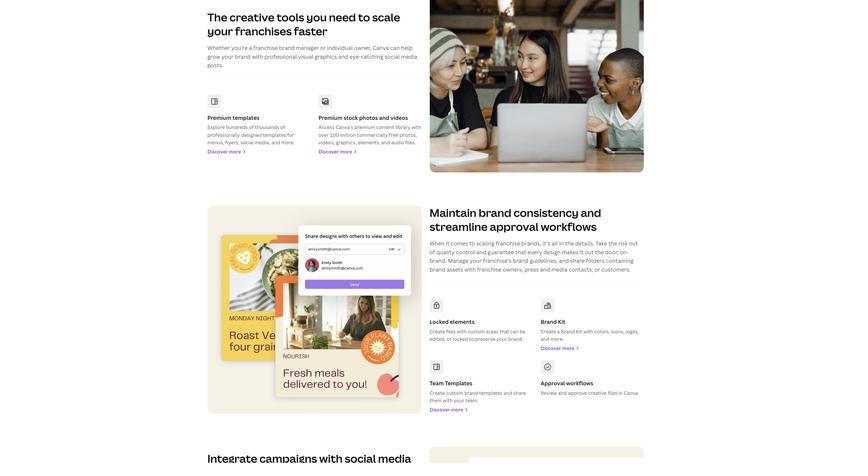 Task type: describe. For each thing, give the bounding box(es) containing it.
scaling
[[476, 240, 494, 247]]

with inside brand kit create a brand kit with colors, icons, logos, and more.
[[583, 329, 593, 335]]

with inside the whether you're a franchise brand manager or individual owner, canva can help grow your brand with professional visual graphics and eye-catching social media posts.
[[252, 53, 263, 60]]

in inside approval workflows review and approve creative files in canva.
[[618, 390, 623, 396]]

media,
[[255, 139, 270, 146]]

guarantee
[[488, 249, 514, 256]]

design
[[544, 249, 561, 256]]

1 horizontal spatial the
[[595, 249, 604, 256]]

posts.
[[207, 62, 223, 69]]

customers.
[[602, 266, 631, 273]]

faster
[[294, 24, 327, 39]]

with inside team templates create custom brand templates and share them with your team.
[[443, 398, 453, 404]]

custom inside "locked elements create files with custom areas that can be edited, or locked to preserve your brand."
[[468, 329, 485, 335]]

more for kit
[[562, 345, 574, 352]]

with inside when it comes to scaling franchise brands, it's all in the details. take the risk out of quality control and guarantee that every design makes it out the door, on- brand. manage your franchise's brand guidelines, and share folders containing brand assets with franchise owners, press and media contacts, or customers.
[[465, 266, 476, 273]]

design sharing amongst franchise businesses in canva image
[[207, 206, 422, 414]]

custom inside team templates create custom brand templates and share them with your team.
[[446, 390, 463, 396]]

more. inside premium templates explore hundreds of thousands of professionally designed templates for menus, flyers, social media, and more.
[[281, 139, 294, 146]]

franchise's
[[483, 257, 512, 265]]

them
[[430, 398, 442, 404]]

or inside "locked elements create files with custom areas that can be edited, or locked to preserve your brand."
[[447, 336, 452, 343]]

stock
[[344, 114, 358, 122]]

0 horizontal spatial kit
[[558, 319, 565, 326]]

create for team
[[430, 390, 445, 396]]

visual
[[298, 53, 313, 60]]

approve
[[568, 390, 587, 396]]

your inside the creative tools you need to scale your franchises faster
[[207, 24, 233, 39]]

to inside when it comes to scaling franchise brands, it's all in the details. take the risk out of quality control and guarantee that every design makes it out the door, on- brand. manage your franchise's brand guidelines, and share folders containing brand assets with franchise owners, press and media contacts, or customers.
[[469, 240, 475, 247]]

discover for explore hundreds of thousands of professionally designed templates for menus, flyers, social media, and more.
[[207, 148, 228, 155]]

manager
[[296, 44, 319, 52]]

discover more link for brand
[[430, 406, 533, 414]]

social inside the whether you're a franchise brand manager or individual owner, canva can help grow your brand with professional visual graphics and eye-catching social media posts.
[[385, 53, 400, 60]]

photos
[[359, 114, 378, 122]]

to inside the creative tools you need to scale your franchises faster
[[358, 10, 370, 24]]

1 horizontal spatial templates
[[263, 132, 286, 138]]

content planning and social media scheduling tool in canva with franchise examples image
[[430, 447, 644, 463]]

elements
[[450, 319, 475, 326]]

files inside "locked elements create files with custom areas that can be edited, or locked to preserve your brand."
[[446, 329, 456, 335]]

areas
[[486, 329, 498, 335]]

templates
[[445, 380, 472, 387]]

streamline
[[430, 220, 488, 234]]

brand kit create a brand kit with colors, icons, logos, and more.
[[541, 319, 639, 343]]

icons,
[[611, 329, 625, 335]]

quality
[[436, 249, 455, 256]]

more for stock
[[340, 148, 352, 155]]

elements,
[[358, 139, 380, 146]]

0 horizontal spatial of
[[249, 124, 254, 131]]

more. inside brand kit create a brand kit with colors, icons, logos, and more.
[[551, 336, 564, 343]]

that inside "locked elements create files with custom areas that can be edited, or locked to preserve your brand."
[[500, 329, 509, 335]]

canva.
[[624, 390, 639, 396]]

1 vertical spatial out
[[585, 249, 594, 256]]

more for templates
[[451, 407, 463, 413]]

brand up professional
[[279, 44, 295, 52]]

assets
[[447, 266, 463, 273]]

explore
[[207, 124, 225, 131]]

locked
[[430, 319, 449, 326]]

brand inside maintain brand consistency and streamline approval workflows
[[479, 206, 511, 220]]

for
[[287, 132, 294, 138]]

guidelines,
[[530, 257, 558, 265]]

maintain brand consistency and streamline approval workflows
[[430, 206, 601, 234]]

you
[[307, 10, 327, 24]]

risk
[[619, 240, 628, 247]]

details.
[[575, 240, 594, 247]]

discover more for explore hundreds of thousands of professionally designed templates for menus, flyers, social media, and more.
[[207, 148, 241, 155]]

review
[[541, 390, 557, 396]]

1 vertical spatial kit
[[576, 329, 582, 335]]

or inside the whether you're a franchise brand manager or individual owner, canva can help grow your brand with professional visual graphics and eye-catching social media posts.
[[320, 44, 326, 52]]

discover more link for videos
[[319, 148, 422, 156]]

tools
[[277, 10, 304, 24]]

create for brand
[[541, 329, 556, 335]]

owners,
[[503, 266, 523, 273]]

your inside "locked elements create files with custom areas that can be edited, or locked to preserve your brand."
[[497, 336, 507, 343]]

million
[[340, 132, 356, 138]]

team templates create custom brand templates and share them with your team.
[[430, 380, 526, 404]]

owner,
[[354, 44, 371, 52]]

1 horizontal spatial out
[[629, 240, 638, 247]]

press
[[525, 266, 539, 273]]

flyers,
[[225, 139, 239, 146]]

approval
[[541, 380, 565, 387]]

premium stock photos and videos access canva's premium content library with over 100 million commercially free photos, videos, graphics, elements, and audio files.
[[319, 114, 422, 146]]

or inside when it comes to scaling franchise brands, it's all in the details. take the risk out of quality control and guarantee that every design makes it out the door, on- brand. manage your franchise's brand guidelines, and share folders containing brand assets with franchise owners, press and media contacts, or customers.
[[595, 266, 600, 273]]

hundreds
[[226, 124, 248, 131]]

brands,
[[522, 240, 541, 247]]

of inside when it comes to scaling franchise brands, it's all in the details. take the risk out of quality control and guarantee that every design makes it out the door, on- brand. manage your franchise's brand guidelines, and share folders containing brand assets with franchise owners, press and media contacts, or customers.
[[430, 249, 435, 256]]

brand. inside "locked elements create files with custom areas that can be edited, or locked to preserve your brand."
[[508, 336, 523, 343]]

2 horizontal spatial the
[[609, 240, 617, 247]]

and inside premium templates explore hundreds of thousands of professionally designed templates for menus, flyers, social media, and more.
[[271, 139, 280, 146]]

comes
[[451, 240, 468, 247]]

locked
[[453, 336, 468, 343]]

whether
[[207, 44, 230, 52]]

you're
[[231, 44, 248, 52]]

media inside the whether you're a franchise brand manager or individual owner, canva can help grow your brand with professional visual graphics and eye-catching social media posts.
[[401, 53, 417, 60]]

catching
[[361, 53, 383, 60]]

to inside "locked elements create files with custom areas that can be edited, or locked to preserve your brand."
[[469, 336, 474, 343]]

need
[[329, 10, 356, 24]]

2 vertical spatial franchise
[[477, 266, 502, 273]]

edited,
[[430, 336, 446, 343]]

locked elements create files with custom areas that can be edited, or locked to preserve your brand.
[[430, 319, 526, 343]]

premium for premium templates
[[207, 114, 231, 122]]

it's
[[543, 240, 550, 247]]

over
[[319, 132, 329, 138]]

discover more for create a brand kit with colors, icons, logos, and more.
[[541, 345, 574, 352]]

a inside the whether you're a franchise brand manager or individual owner, canva can help grow your brand with professional visual graphics and eye-catching social media posts.
[[249, 44, 252, 52]]

free
[[389, 132, 398, 138]]

and inside the whether you're a franchise brand manager or individual owner, canva can help grow your brand with professional visual graphics and eye-catching social media posts.
[[338, 53, 348, 60]]

your inside when it comes to scaling franchise brands, it's all in the details. take the risk out of quality control and guarantee that every design makes it out the door, on- brand. manage your franchise's brand guidelines, and share folders containing brand assets with franchise owners, press and media contacts, or customers.
[[470, 257, 482, 265]]

and inside maintain brand consistency and streamline approval workflows
[[581, 206, 601, 220]]

approval
[[490, 220, 539, 234]]

franchises
[[235, 24, 292, 39]]

workflows inside approval workflows review and approve creative files in canva.
[[566, 380, 593, 387]]

0 horizontal spatial it
[[446, 240, 450, 247]]

creative inside approval workflows review and approve creative files in canva.
[[588, 390, 607, 396]]

manage
[[448, 257, 468, 265]]

three people collaborating over designs in front of laptop image
[[430, 0, 644, 173]]

premium templates explore hundreds of thousands of professionally designed templates for menus, flyers, social media, and more.
[[207, 114, 294, 146]]

maintain
[[430, 206, 477, 220]]

whether you're a franchise brand manager or individual owner, canva can help grow your brand with professional visual graphics and eye-catching social media posts.
[[207, 44, 417, 69]]

menus,
[[207, 139, 224, 146]]

premium for premium stock photos and videos
[[319, 114, 342, 122]]

100
[[330, 132, 339, 138]]

eye-
[[350, 53, 361, 60]]

be
[[520, 329, 526, 335]]

individual
[[327, 44, 353, 52]]

every
[[528, 249, 542, 256]]

professional
[[264, 53, 297, 60]]

when it comes to scaling franchise brands, it's all in the details. take the risk out of quality control and guarantee that every design makes it out the door, on- brand. manage your franchise's brand guidelines, and share folders containing brand assets with franchise owners, press and media contacts, or customers.
[[430, 240, 638, 273]]

designed
[[241, 132, 262, 138]]

approval workflows review and approve creative files in canva.
[[541, 380, 639, 396]]

scale
[[372, 10, 400, 24]]

professionally
[[207, 132, 240, 138]]



Task type: vqa. For each thing, say whether or not it's contained in the screenshot.
hundreds
yes



Task type: locate. For each thing, give the bounding box(es) containing it.
0 vertical spatial more.
[[281, 139, 294, 146]]

1 vertical spatial share
[[513, 390, 526, 396]]

0 horizontal spatial or
[[320, 44, 326, 52]]

1 horizontal spatial share
[[570, 257, 585, 265]]

1 horizontal spatial more.
[[551, 336, 564, 343]]

brand. down quality
[[430, 257, 447, 265]]

premium inside premium stock photos and videos access canva's premium content library with over 100 million commercially free photos, videos, graphics, elements, and audio files.
[[319, 114, 342, 122]]

and
[[338, 53, 348, 60], [379, 114, 389, 122], [271, 139, 280, 146], [381, 139, 390, 146], [581, 206, 601, 220], [476, 249, 486, 256], [559, 257, 569, 265], [540, 266, 550, 273], [541, 336, 549, 343], [504, 390, 512, 396], [558, 390, 567, 396]]

2 vertical spatial or
[[447, 336, 452, 343]]

videos
[[391, 114, 408, 122]]

1 horizontal spatial social
[[385, 53, 400, 60]]

franchise down franchise's
[[477, 266, 502, 273]]

workflows up "all"
[[541, 220, 597, 234]]

content
[[376, 124, 394, 131]]

that inside when it comes to scaling franchise brands, it's all in the details. take the risk out of quality control and guarantee that every design makes it out the door, on- brand. manage your franchise's brand guidelines, and share folders containing brand assets with franchise owners, press and media contacts, or customers.
[[515, 249, 526, 256]]

graphics,
[[336, 139, 357, 146]]

folders
[[586, 257, 605, 265]]

create inside team templates create custom brand templates and share them with your team.
[[430, 390, 445, 396]]

brand. inside when it comes to scaling franchise brands, it's all in the details. take the risk out of quality control and guarantee that every design makes it out the door, on- brand. manage your franchise's brand guidelines, and share folders containing brand assets with franchise owners, press and media contacts, or customers.
[[430, 257, 447, 265]]

workflows up approve
[[566, 380, 593, 387]]

1 horizontal spatial media
[[551, 266, 568, 273]]

to right locked
[[469, 336, 474, 343]]

share
[[570, 257, 585, 265], [513, 390, 526, 396]]

2 premium from the left
[[319, 114, 342, 122]]

1 horizontal spatial brand.
[[508, 336, 523, 343]]

discover more for access canva's premium content library with over 100 million commercially free photos, videos, graphics, elements, and audio files.
[[319, 148, 352, 155]]

library
[[395, 124, 410, 131]]

share up contacts,
[[570, 257, 585, 265]]

2 vertical spatial templates
[[479, 390, 502, 396]]

create
[[430, 329, 445, 335], [541, 329, 556, 335], [430, 390, 445, 396]]

0 vertical spatial a
[[249, 44, 252, 52]]

1 horizontal spatial kit
[[576, 329, 582, 335]]

premium up access
[[319, 114, 342, 122]]

help
[[401, 44, 413, 52]]

0 horizontal spatial premium
[[207, 114, 231, 122]]

more down "templates"
[[451, 407, 463, 413]]

with left professional
[[252, 53, 263, 60]]

franchise inside the whether you're a franchise brand manager or individual owner, canva can help grow your brand with professional visual graphics and eye-catching social media posts.
[[253, 44, 278, 52]]

door,
[[605, 249, 619, 256]]

1 vertical spatial to
[[469, 240, 475, 247]]

audio
[[391, 139, 404, 146]]

more down flyers,
[[229, 148, 241, 155]]

more
[[229, 148, 241, 155], [340, 148, 352, 155], [562, 345, 574, 352], [451, 407, 463, 413]]

that right areas
[[500, 329, 509, 335]]

0 horizontal spatial custom
[[446, 390, 463, 396]]

1 vertical spatial media
[[551, 266, 568, 273]]

files
[[446, 329, 456, 335], [608, 390, 617, 396]]

in inside when it comes to scaling franchise brands, it's all in the details. take the risk out of quality control and guarantee that every design makes it out the door, on- brand. manage your franchise's brand guidelines, and share folders containing brand assets with franchise owners, press and media contacts, or customers.
[[559, 240, 564, 247]]

2 vertical spatial to
[[469, 336, 474, 343]]

commercially
[[357, 132, 388, 138]]

1 vertical spatial creative
[[588, 390, 607, 396]]

1 vertical spatial franchise
[[496, 240, 520, 247]]

brand up owners,
[[513, 257, 528, 265]]

1 horizontal spatial a
[[557, 329, 560, 335]]

brand left assets in the right of the page
[[430, 266, 445, 273]]

social inside premium templates explore hundreds of thousands of professionally designed templates for menus, flyers, social media, and more.
[[240, 139, 254, 146]]

0 horizontal spatial the
[[565, 240, 574, 247]]

a inside brand kit create a brand kit with colors, icons, logos, and more.
[[557, 329, 560, 335]]

1 vertical spatial files
[[608, 390, 617, 396]]

more for templates
[[229, 148, 241, 155]]

more down brand kit create a brand kit with colors, icons, logos, and more.
[[562, 345, 574, 352]]

0 horizontal spatial social
[[240, 139, 254, 146]]

0 vertical spatial files
[[446, 329, 456, 335]]

can inside "locked elements create files with custom areas that can be edited, or locked to preserve your brand."
[[510, 329, 519, 335]]

discover more
[[207, 148, 241, 155], [319, 148, 352, 155], [541, 345, 574, 352], [430, 407, 463, 413]]

discover more link down team.
[[430, 406, 533, 414]]

0 horizontal spatial more.
[[281, 139, 294, 146]]

workflows inside maintain brand consistency and streamline approval workflows
[[541, 220, 597, 234]]

of down when
[[430, 249, 435, 256]]

your up whether
[[207, 24, 233, 39]]

brand down you're
[[235, 53, 251, 60]]

templates
[[233, 114, 259, 122], [263, 132, 286, 138], [479, 390, 502, 396]]

discover for team templates
[[430, 407, 450, 413]]

more down the graphics,
[[340, 148, 352, 155]]

1 horizontal spatial files
[[608, 390, 617, 396]]

files left canva.
[[608, 390, 617, 396]]

on-
[[620, 249, 629, 256]]

franchise down the franchises
[[253, 44, 278, 52]]

discover more for team templates
[[430, 407, 463, 413]]

and inside approval workflows review and approve creative files in canva.
[[558, 390, 567, 396]]

or up graphics
[[320, 44, 326, 52]]

with right them
[[443, 398, 453, 404]]

0 vertical spatial or
[[320, 44, 326, 52]]

that
[[515, 249, 526, 256], [500, 329, 509, 335]]

0 vertical spatial to
[[358, 10, 370, 24]]

contacts,
[[569, 266, 593, 273]]

0 vertical spatial brand
[[541, 319, 557, 326]]

1 vertical spatial in
[[618, 390, 623, 396]]

that down the brands,
[[515, 249, 526, 256]]

2 horizontal spatial or
[[595, 266, 600, 273]]

discover for create a brand kit with colors, icons, logos, and more.
[[541, 345, 561, 352]]

in
[[559, 240, 564, 247], [618, 390, 623, 396]]

in left canva.
[[618, 390, 623, 396]]

0 horizontal spatial templates
[[233, 114, 259, 122]]

1 vertical spatial workflows
[[566, 380, 593, 387]]

1 horizontal spatial custom
[[468, 329, 485, 335]]

your left team.
[[454, 398, 464, 404]]

in right "all"
[[559, 240, 564, 247]]

files.
[[405, 139, 416, 146]]

your down control
[[470, 257, 482, 265]]

with inside premium stock photos and videos access canva's premium content library with over 100 million commercially free photos, videos, graphics, elements, and audio files.
[[412, 124, 422, 131]]

team.
[[466, 398, 478, 404]]

1 vertical spatial it
[[580, 249, 584, 256]]

create inside "locked elements create files with custom areas that can be edited, or locked to preserve your brand."
[[430, 329, 445, 335]]

and inside brand kit create a brand kit with colors, icons, logos, and more.
[[541, 336, 549, 343]]

0 vertical spatial that
[[515, 249, 526, 256]]

with left colors,
[[583, 329, 593, 335]]

creative
[[230, 10, 274, 24], [588, 390, 607, 396]]

create inside brand kit create a brand kit with colors, icons, logos, and more.
[[541, 329, 556, 335]]

0 horizontal spatial share
[[513, 390, 526, 396]]

logos,
[[626, 329, 639, 335]]

out down details.
[[585, 249, 594, 256]]

1 vertical spatial or
[[595, 266, 600, 273]]

the up makes
[[565, 240, 574, 247]]

your inside team templates create custom brand templates and share them with your team.
[[454, 398, 464, 404]]

1 vertical spatial a
[[557, 329, 560, 335]]

0 vertical spatial social
[[385, 53, 400, 60]]

when
[[430, 240, 445, 247]]

0 horizontal spatial media
[[401, 53, 417, 60]]

can inside the whether you're a franchise brand manager or individual owner, canva can help grow your brand with professional visual graphics and eye-catching social media posts.
[[390, 44, 400, 52]]

more.
[[281, 139, 294, 146], [551, 336, 564, 343]]

custom down "templates"
[[446, 390, 463, 396]]

premium up 'explore'
[[207, 114, 231, 122]]

1 vertical spatial that
[[500, 329, 509, 335]]

1 vertical spatial can
[[510, 329, 519, 335]]

premium inside premium templates explore hundreds of thousands of professionally designed templates for menus, flyers, social media, and more.
[[207, 114, 231, 122]]

media inside when it comes to scaling franchise brands, it's all in the details. take the risk out of quality control and guarantee that every design makes it out the door, on- brand. manage your franchise's brand guidelines, and share folders containing brand assets with franchise owners, press and media contacts, or customers.
[[551, 266, 568, 273]]

1 horizontal spatial creative
[[588, 390, 607, 396]]

1 vertical spatial custom
[[446, 390, 463, 396]]

0 vertical spatial kit
[[558, 319, 565, 326]]

all
[[552, 240, 558, 247]]

take
[[596, 240, 607, 247]]

the
[[207, 10, 227, 24]]

consistency
[[514, 206, 579, 220]]

0 vertical spatial out
[[629, 240, 638, 247]]

canva
[[373, 44, 389, 52]]

brand. down be
[[508, 336, 523, 343]]

canva's
[[336, 124, 353, 131]]

1 horizontal spatial it
[[580, 249, 584, 256]]

social down canva
[[385, 53, 400, 60]]

0 horizontal spatial out
[[585, 249, 594, 256]]

0 horizontal spatial creative
[[230, 10, 274, 24]]

the
[[565, 240, 574, 247], [609, 240, 617, 247], [595, 249, 604, 256]]

brand inside team templates create custom brand templates and share them with your team.
[[464, 390, 478, 396]]

1 horizontal spatial of
[[280, 124, 285, 131]]

of up designed
[[249, 124, 254, 131]]

premium
[[354, 124, 375, 131]]

create up the edited,
[[430, 329, 445, 335]]

1 horizontal spatial brand
[[561, 329, 575, 335]]

creative inside the creative tools you need to scale your franchises faster
[[230, 10, 274, 24]]

templates inside team templates create custom brand templates and share them with your team.
[[479, 390, 502, 396]]

with inside "locked elements create files with custom areas that can be edited, or locked to preserve your brand."
[[457, 329, 467, 335]]

with up the photos,
[[412, 124, 422, 131]]

0 horizontal spatial can
[[390, 44, 400, 52]]

0 horizontal spatial a
[[249, 44, 252, 52]]

grow
[[207, 53, 220, 60]]

out right risk
[[629, 240, 638, 247]]

0 horizontal spatial brand
[[541, 319, 557, 326]]

creative right approve
[[588, 390, 607, 396]]

containing
[[606, 257, 634, 265]]

create for locked
[[430, 329, 445, 335]]

discover more link for brand
[[541, 345, 644, 352]]

1 horizontal spatial premium
[[319, 114, 342, 122]]

share left "review"
[[513, 390, 526, 396]]

1 vertical spatial more.
[[551, 336, 564, 343]]

0 vertical spatial workflows
[[541, 220, 597, 234]]

the down take
[[595, 249, 604, 256]]

0 vertical spatial can
[[390, 44, 400, 52]]

social down designed
[[240, 139, 254, 146]]

creative up you're
[[230, 10, 274, 24]]

it down details.
[[580, 249, 584, 256]]

0 vertical spatial creative
[[230, 10, 274, 24]]

your
[[207, 24, 233, 39], [222, 53, 234, 60], [470, 257, 482, 265], [497, 336, 507, 343], [454, 398, 464, 404]]

2 horizontal spatial templates
[[479, 390, 502, 396]]

create right be
[[541, 329, 556, 335]]

discover more link down media,
[[207, 148, 310, 156]]

your inside the whether you're a franchise brand manager or individual owner, canva can help grow your brand with professional visual graphics and eye-catching social media posts.
[[222, 53, 234, 60]]

0 vertical spatial brand.
[[430, 257, 447, 265]]

files up locked
[[446, 329, 456, 335]]

a
[[249, 44, 252, 52], [557, 329, 560, 335]]

to
[[358, 10, 370, 24], [469, 240, 475, 247], [469, 336, 474, 343]]

share inside team templates create custom brand templates and share them with your team.
[[513, 390, 526, 396]]

0 vertical spatial custom
[[468, 329, 485, 335]]

brand
[[541, 319, 557, 326], [561, 329, 575, 335]]

of right 'thousands'
[[280, 124, 285, 131]]

can
[[390, 44, 400, 52], [510, 329, 519, 335]]

0 vertical spatial media
[[401, 53, 417, 60]]

social
[[385, 53, 400, 60], [240, 139, 254, 146]]

0 horizontal spatial brand.
[[430, 257, 447, 265]]

the creative tools you need to scale your franchises faster
[[207, 10, 400, 39]]

brand
[[279, 44, 295, 52], [235, 53, 251, 60], [479, 206, 511, 220], [513, 257, 528, 265], [430, 266, 445, 273], [464, 390, 478, 396]]

custom up preserve at the bottom of the page
[[468, 329, 485, 335]]

graphics
[[315, 53, 337, 60]]

the up door,
[[609, 240, 617, 247]]

workflows
[[541, 220, 597, 234], [566, 380, 593, 387]]

kit
[[558, 319, 565, 326], [576, 329, 582, 335]]

custom
[[468, 329, 485, 335], [446, 390, 463, 396]]

access
[[319, 124, 335, 131]]

discover more link for of
[[207, 148, 310, 156]]

thousands
[[255, 124, 279, 131]]

1 vertical spatial brand
[[561, 329, 575, 335]]

1 vertical spatial templates
[[263, 132, 286, 138]]

and inside team templates create custom brand templates and share them with your team.
[[504, 390, 512, 396]]

with down manage
[[465, 266, 476, 273]]

brand up scaling on the right of the page
[[479, 206, 511, 220]]

media down guidelines,
[[551, 266, 568, 273]]

brand up team.
[[464, 390, 478, 396]]

1 horizontal spatial or
[[447, 336, 452, 343]]

0 horizontal spatial files
[[446, 329, 456, 335]]

0 vertical spatial templates
[[233, 114, 259, 122]]

create up them
[[430, 390, 445, 396]]

1 horizontal spatial in
[[618, 390, 623, 396]]

your down whether
[[222, 53, 234, 60]]

or left locked
[[447, 336, 452, 343]]

photos,
[[400, 132, 417, 138]]

preserve
[[475, 336, 496, 343]]

videos,
[[319, 139, 335, 146]]

to right need
[[358, 10, 370, 24]]

discover more link down the elements,
[[319, 148, 422, 156]]

with up locked
[[457, 329, 467, 335]]

0 horizontal spatial in
[[559, 240, 564, 247]]

discover more link down brand kit create a brand kit with colors, icons, logos, and more.
[[541, 345, 644, 352]]

franchise up guarantee
[[496, 240, 520, 247]]

share inside when it comes to scaling franchise brands, it's all in the details. take the risk out of quality control and guarantee that every design makes it out the door, on- brand. manage your franchise's brand guidelines, and share folders containing brand assets with franchise owners, press and media contacts, or customers.
[[570, 257, 585, 265]]

0 vertical spatial it
[[446, 240, 450, 247]]

can left help
[[390, 44, 400, 52]]

to up control
[[469, 240, 475, 247]]

discover more link
[[207, 148, 310, 156], [319, 148, 422, 156], [541, 345, 644, 352], [430, 406, 533, 414]]

1 vertical spatial social
[[240, 139, 254, 146]]

0 vertical spatial share
[[570, 257, 585, 265]]

0 vertical spatial franchise
[[253, 44, 278, 52]]

2 horizontal spatial of
[[430, 249, 435, 256]]

control
[[456, 249, 475, 256]]

0 horizontal spatial that
[[500, 329, 509, 335]]

it up quality
[[446, 240, 450, 247]]

your down areas
[[497, 336, 507, 343]]

1 vertical spatial brand.
[[508, 336, 523, 343]]

discover for access canva's premium content library with over 100 million commercially free photos, videos, graphics, elements, and audio files.
[[319, 148, 339, 155]]

or down "folders"
[[595, 266, 600, 273]]

1 horizontal spatial can
[[510, 329, 519, 335]]

colors,
[[595, 329, 610, 335]]

media down help
[[401, 53, 417, 60]]

1 premium from the left
[[207, 114, 231, 122]]

can left be
[[510, 329, 519, 335]]

files inside approval workflows review and approve creative files in canva.
[[608, 390, 617, 396]]

1 horizontal spatial that
[[515, 249, 526, 256]]

0 vertical spatial in
[[559, 240, 564, 247]]



